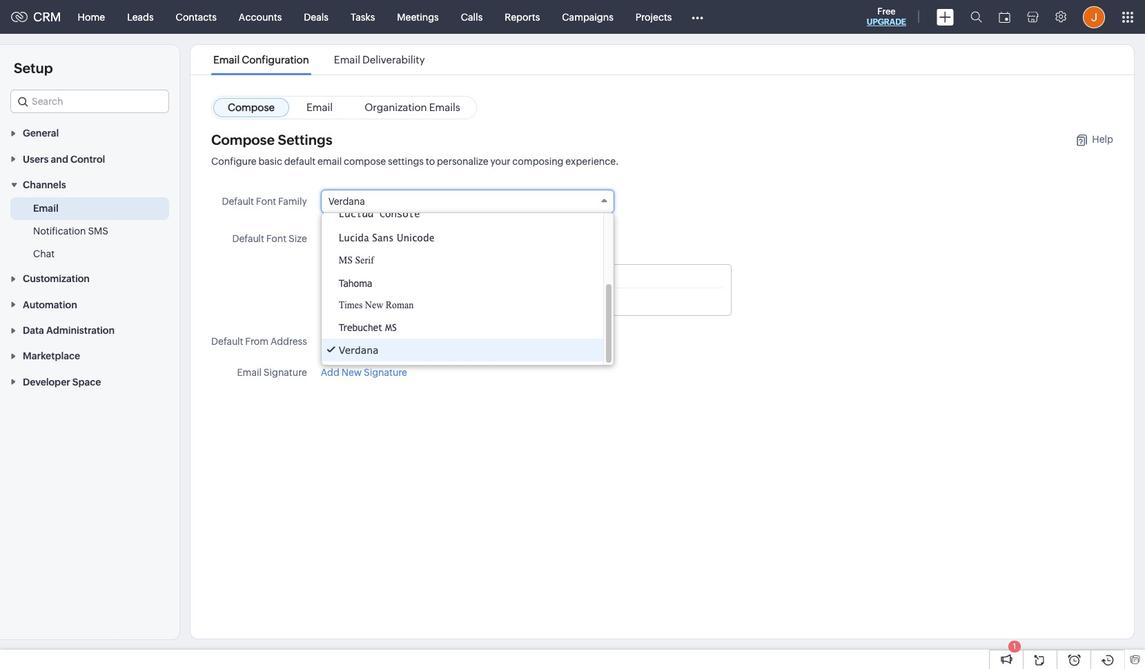 Task type: locate. For each thing, give the bounding box(es) containing it.
compose for compose settings
[[211, 132, 275, 148]]

font left the size
[[266, 233, 287, 244]]

new right add
[[342, 367, 362, 378]]

1 horizontal spatial email link
[[292, 98, 347, 117]]

emails
[[429, 102, 461, 113]]

1 vertical spatial font
[[266, 233, 287, 244]]

1 vertical spatial email link
[[33, 202, 58, 215]]

meetings link
[[386, 0, 450, 33]]

trebuchet ms option
[[322, 317, 603, 339]]

calls
[[461, 11, 483, 22]]

lucida inside option
[[339, 232, 369, 244]]

2 signature from the left
[[364, 367, 407, 378]]

automation button
[[0, 292, 180, 317]]

1 lucida from the top
[[339, 208, 374, 220]]

profile image
[[1084, 6, 1106, 28]]

default down default font family
[[232, 233, 264, 244]]

2 lucida from the top
[[339, 232, 369, 244]]

channels
[[23, 180, 66, 191]]

Verdana field
[[321, 190, 614, 213]]

lucida for lucida sans unicode
[[339, 232, 369, 244]]

new right quick
[[365, 300, 383, 311]]

default
[[284, 156, 316, 167]]

data administration button
[[0, 317, 180, 343]]

preview
[[330, 273, 365, 285]]

lucida up sans
[[339, 208, 374, 220]]

users
[[23, 154, 49, 165]]

sms
[[88, 226, 108, 237]]

default for default font family
[[222, 196, 254, 207]]

ms serif option
[[322, 249, 603, 272]]

add
[[321, 367, 340, 378]]

1 vertical spatial default
[[232, 233, 264, 244]]

administration
[[46, 325, 115, 336]]

default font family
[[222, 196, 307, 207]]

lucida inside option
[[339, 208, 374, 220]]

1 vertical spatial compose
[[211, 132, 275, 148]]

font left family
[[256, 196, 276, 207]]

email down from
[[237, 367, 262, 378]]

email down tasks link
[[334, 54, 360, 66]]

console
[[380, 208, 420, 220]]

verdana down the trebuchet
[[339, 345, 379, 356]]

1 vertical spatial verdana
[[339, 345, 379, 356]]

reports
[[505, 11, 540, 22]]

users and control
[[23, 154, 105, 165]]

font for size
[[266, 233, 287, 244]]

email for email deliverability
[[334, 54, 360, 66]]

0 horizontal spatial email link
[[33, 202, 58, 215]]

0 vertical spatial email link
[[292, 98, 347, 117]]

email down channels
[[33, 203, 58, 214]]

ms down roman
[[385, 323, 397, 334]]

lucida console option
[[322, 202, 603, 227]]

1 vertical spatial lucida
[[339, 232, 369, 244]]

lucida console
[[339, 208, 420, 220]]

automation
[[23, 300, 77, 311]]

search element
[[963, 0, 991, 34]]

notification sms
[[33, 226, 108, 237]]

deliverability
[[363, 54, 425, 66]]

email signature
[[237, 367, 307, 378]]

search image
[[971, 11, 983, 23]]

2 vertical spatial default
[[211, 336, 243, 347]]

email left configuration
[[213, 54, 240, 66]]

0 vertical spatial compose
[[228, 102, 275, 113]]

developer space
[[23, 377, 101, 388]]

default left from
[[211, 336, 243, 347]]

1 horizontal spatial signature
[[364, 367, 407, 378]]

brown
[[366, 296, 387, 304]]

marketplace
[[23, 351, 80, 362]]

lucida console list box
[[322, 202, 614, 365]]

compose for compose
[[228, 102, 275, 113]]

serif
[[355, 255, 374, 267]]

None field
[[10, 90, 169, 113]]

compose
[[228, 102, 275, 113], [211, 132, 275, 148]]

email up settings
[[307, 102, 333, 113]]

list
[[201, 45, 438, 75]]

crm link
[[11, 10, 61, 24]]

deals
[[304, 11, 329, 22]]

verdana inside option
[[339, 345, 379, 356]]

data
[[23, 325, 44, 336]]

jumped
[[403, 296, 429, 304]]

0 vertical spatial verdana
[[329, 196, 365, 207]]

default down configure
[[222, 196, 254, 207]]

email link down channels
[[33, 202, 58, 215]]

calendar image
[[999, 11, 1011, 22]]

0 vertical spatial new
[[365, 300, 383, 311]]

default for default font size
[[232, 233, 264, 244]]

create menu element
[[929, 0, 963, 33]]

0 vertical spatial font
[[256, 196, 276, 207]]

0 horizontal spatial signature
[[264, 367, 307, 378]]

users and control button
[[0, 146, 180, 172]]

signature down trebuchet ms at the left top of page
[[364, 367, 407, 378]]

email for email signature
[[237, 367, 262, 378]]

Other Modules field
[[683, 6, 713, 28]]

1 vertical spatial new
[[342, 367, 362, 378]]

lucida up the ms serif
[[339, 232, 369, 244]]

signature down address
[[264, 367, 307, 378]]

0 vertical spatial default
[[222, 196, 254, 207]]

calls link
[[450, 0, 494, 33]]

channels button
[[0, 172, 180, 198]]

ms up preview at the left top of the page
[[339, 255, 353, 267]]

font for family
[[256, 196, 276, 207]]

verdana inside field
[[329, 196, 365, 207]]

verdana up lucida console
[[329, 196, 365, 207]]

0 horizontal spatial new
[[342, 367, 362, 378]]

accounts
[[239, 11, 282, 22]]

compose up configure
[[211, 132, 275, 148]]

compose up compose settings
[[228, 102, 275, 113]]

email link
[[292, 98, 347, 117], [33, 202, 58, 215]]

ms
[[339, 255, 353, 267], [385, 323, 397, 334]]

meetings
[[397, 11, 439, 22]]

personalize
[[437, 156, 489, 167]]

email deliverability link
[[332, 54, 427, 66]]

campaigns
[[562, 11, 614, 22]]

0 vertical spatial ms
[[339, 255, 353, 267]]

1 horizontal spatial new
[[365, 300, 383, 311]]

roman
[[386, 300, 414, 311]]

reports link
[[494, 0, 551, 33]]

0 vertical spatial lucida
[[339, 208, 374, 220]]

Search text field
[[11, 90, 169, 113]]

1 horizontal spatial ms
[[385, 323, 397, 334]]

chat
[[33, 249, 55, 260]]

accounts link
[[228, 0, 293, 33]]

tasks
[[351, 11, 375, 22]]

email deliverability
[[334, 54, 425, 66]]

fox
[[390, 296, 400, 304]]

email link up settings
[[292, 98, 347, 117]]

marketplace button
[[0, 343, 180, 369]]

lucida
[[339, 208, 374, 220], [339, 232, 369, 244]]

new inside option
[[365, 300, 383, 311]]

font
[[256, 196, 276, 207], [266, 233, 287, 244]]



Task type: describe. For each thing, give the bounding box(es) containing it.
the quick brown fox jumped over the lazy dog
[[330, 296, 492, 304]]

your
[[491, 156, 511, 167]]

email inside channels region
[[33, 203, 58, 214]]

upgrade
[[867, 17, 907, 27]]

lucida for lucida console
[[339, 208, 374, 220]]

free
[[878, 6, 896, 17]]

control
[[70, 154, 105, 165]]

new for add
[[342, 367, 362, 378]]

setup
[[14, 60, 53, 76]]

lazy
[[463, 296, 476, 304]]

times new roman option
[[322, 295, 603, 317]]

organization
[[365, 102, 427, 113]]

list containing email configuration
[[201, 45, 438, 75]]

campaigns link
[[551, 0, 625, 33]]

organization emails link
[[350, 98, 475, 117]]

family
[[278, 196, 307, 207]]

the
[[330, 296, 343, 304]]

1 signature from the left
[[264, 367, 307, 378]]

developer space button
[[0, 369, 180, 395]]

compose
[[344, 156, 386, 167]]

new for times
[[365, 300, 383, 311]]

contacts link
[[165, 0, 228, 33]]

configure
[[211, 156, 257, 167]]

email for the right email link
[[307, 102, 333, 113]]

free upgrade
[[867, 6, 907, 27]]

unicode
[[397, 232, 435, 244]]

1 vertical spatial ms
[[385, 323, 397, 334]]

space
[[72, 377, 101, 388]]

configuration
[[242, 54, 309, 66]]

lucida sans unicode option
[[322, 227, 603, 249]]

lucida sans unicode
[[339, 232, 435, 244]]

address
[[271, 336, 307, 347]]

email
[[318, 156, 342, 167]]

create menu image
[[937, 9, 954, 25]]

organization emails
[[365, 102, 461, 113]]

to
[[426, 156, 435, 167]]

experience.
[[566, 156, 619, 167]]

general
[[23, 128, 59, 139]]

projects link
[[625, 0, 683, 33]]

leads
[[127, 11, 154, 22]]

settings
[[278, 132, 333, 148]]

basic
[[259, 156, 282, 167]]

tasks link
[[340, 0, 386, 33]]

dog
[[479, 296, 492, 304]]

customization button
[[0, 266, 180, 292]]

the
[[449, 296, 460, 304]]

deals link
[[293, 0, 340, 33]]

size
[[289, 233, 307, 244]]

channels region
[[0, 198, 180, 266]]

default font size
[[232, 233, 307, 244]]

chat link
[[33, 247, 55, 261]]

settings
[[388, 156, 424, 167]]

and
[[51, 154, 68, 165]]

tahoma
[[339, 278, 372, 289]]

developer
[[23, 377, 70, 388]]

1
[[1014, 643, 1017, 651]]

email configuration link
[[211, 54, 311, 66]]

crm
[[33, 10, 61, 24]]

customization
[[23, 274, 90, 285]]

compose link
[[213, 98, 289, 117]]

sans
[[372, 232, 394, 244]]

projects
[[636, 11, 672, 22]]

add new signature
[[321, 367, 407, 378]]

times new roman
[[339, 300, 414, 311]]

general button
[[0, 120, 180, 146]]

over
[[431, 296, 447, 304]]

0 horizontal spatial ms
[[339, 255, 353, 267]]

ms serif
[[339, 255, 374, 267]]

default for default from address
[[211, 336, 243, 347]]

times
[[339, 300, 363, 311]]

compose settings
[[211, 132, 333, 148]]

contacts
[[176, 11, 217, 22]]

data administration
[[23, 325, 115, 336]]

trebuchet ms
[[339, 323, 397, 334]]

from
[[245, 336, 269, 347]]

home link
[[67, 0, 116, 33]]

verdana option
[[322, 339, 603, 362]]

default from address
[[211, 336, 307, 347]]

notification
[[33, 226, 86, 237]]

configure basic default email compose settings to personalize your composing experience.
[[211, 156, 619, 167]]

profile element
[[1075, 0, 1114, 33]]

email configuration
[[213, 54, 309, 66]]

trebuchet
[[339, 323, 382, 334]]

tahoma option
[[322, 272, 603, 295]]

leads link
[[116, 0, 165, 33]]

email for email configuration
[[213, 54, 240, 66]]



Task type: vqa. For each thing, say whether or not it's contained in the screenshot.
From
yes



